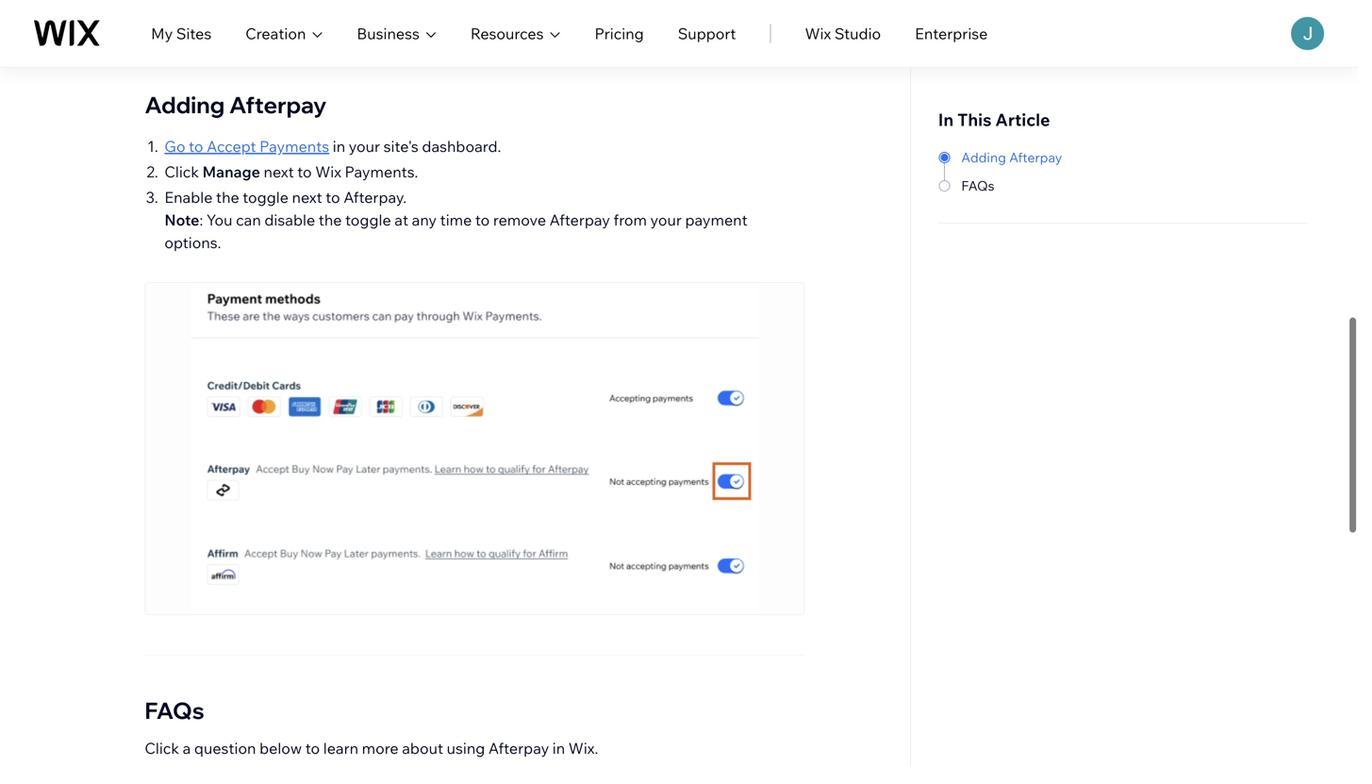 Task type: describe. For each thing, give the bounding box(es) containing it.
enterprise link
[[915, 22, 988, 45]]

from
[[614, 210, 647, 229]]

afterpay up payments
[[229, 91, 327, 119]]

wix studio
[[805, 24, 881, 43]]

business
[[357, 24, 420, 43]]

creation
[[246, 24, 306, 43]]

disable
[[265, 210, 315, 229]]

in
[[939, 109, 954, 130]]

options.
[[165, 233, 221, 252]]

click a question below to learn more about using afterpay in wix.
[[145, 739, 599, 758]]

you
[[207, 210, 233, 229]]

1 vertical spatial adding afterpay
[[962, 149, 1063, 166]]

afterpay toggle enabled, image
[[191, 283, 759, 614]]

at
[[395, 210, 409, 229]]

go
[[165, 137, 185, 156]]

your inside go to accept payments in your site's dashboard. click manage next to wix payments.
[[349, 137, 380, 156]]

dashboard.
[[422, 137, 501, 156]]

question
[[194, 739, 256, 758]]

to inside enable the toggle next to afterpay. note
[[326, 188, 340, 207]]

0 vertical spatial adding afterpay
[[145, 91, 327, 119]]

this
[[958, 109, 992, 130]]

resources
[[471, 24, 544, 43]]

time
[[440, 210, 472, 229]]

go to accept payments in your site's dashboard. click manage next to wix payments.
[[165, 137, 501, 181]]

support link
[[678, 22, 736, 45]]

my sites
[[151, 24, 212, 43]]

creation button
[[246, 22, 323, 45]]

toggle inside enable the toggle next to afterpay. note
[[243, 188, 289, 207]]

0 vertical spatial adding
[[145, 91, 225, 119]]

profile image image
[[1292, 17, 1325, 50]]

more
[[362, 739, 399, 758]]

manage
[[202, 162, 260, 181]]

article
[[996, 109, 1051, 130]]

can
[[236, 210, 261, 229]]

note
[[165, 210, 200, 229]]

my sites link
[[151, 22, 212, 45]]

accept
[[207, 137, 256, 156]]

using
[[447, 739, 485, 758]]

pricing
[[595, 24, 644, 43]]

support
[[678, 24, 736, 43]]

in this article
[[939, 109, 1051, 130]]

0 vertical spatial wix
[[805, 24, 832, 43]]

payment
[[685, 210, 748, 229]]

enable
[[165, 188, 213, 207]]

afterpay right using
[[489, 739, 549, 758]]

go to accept payments link
[[165, 137, 329, 156]]

about
[[402, 739, 444, 758]]

the inside enable the toggle next to afterpay. note
[[216, 188, 239, 207]]



Task type: vqa. For each thing, say whether or not it's contained in the screenshot.
time
yes



Task type: locate. For each thing, give the bounding box(es) containing it.
sites
[[176, 24, 212, 43]]

wix inside go to accept payments in your site's dashboard. click manage next to wix payments.
[[315, 162, 342, 181]]

adding afterpay
[[145, 91, 327, 119], [962, 149, 1063, 166]]

afterpay.
[[344, 188, 407, 207]]

afterpay down article
[[1010, 149, 1063, 166]]

click left a
[[145, 739, 179, 758]]

next
[[264, 162, 294, 181], [292, 188, 322, 207]]

0 horizontal spatial your
[[349, 137, 380, 156]]

my
[[151, 24, 173, 43]]

to inside : you can disable the toggle at any time to remove afterpay from your payment options.
[[475, 210, 490, 229]]

toggle inside : you can disable the toggle at any time to remove afterpay from your payment options.
[[345, 210, 391, 229]]

1 horizontal spatial your
[[651, 210, 682, 229]]

faqs down this
[[962, 177, 995, 194]]

wix
[[805, 24, 832, 43], [315, 162, 342, 181]]

the inside : you can disable the toggle at any time to remove afterpay from your payment options.
[[319, 210, 342, 229]]

wix down payments
[[315, 162, 342, 181]]

faqs
[[962, 177, 995, 194], [145, 696, 204, 725]]

1 vertical spatial next
[[292, 188, 322, 207]]

to right go
[[189, 137, 203, 156]]

1 vertical spatial the
[[319, 210, 342, 229]]

resources button
[[471, 22, 561, 45]]

in left wix.
[[553, 739, 565, 758]]

next inside go to accept payments in your site's dashboard. click manage next to wix payments.
[[264, 162, 294, 181]]

to down go to accept payments in your site's dashboard. click manage next to wix payments.
[[326, 188, 340, 207]]

0 horizontal spatial adding afterpay
[[145, 91, 327, 119]]

0 horizontal spatial toggle
[[243, 188, 289, 207]]

your inside : you can disable the toggle at any time to remove afterpay from your payment options.
[[651, 210, 682, 229]]

1 vertical spatial wix
[[315, 162, 342, 181]]

1 horizontal spatial adding afterpay
[[962, 149, 1063, 166]]

your right from
[[651, 210, 682, 229]]

0 horizontal spatial in
[[333, 137, 345, 156]]

afterpay inside : you can disable the toggle at any time to remove afterpay from your payment options.
[[550, 210, 610, 229]]

the
[[216, 188, 239, 207], [319, 210, 342, 229]]

site's
[[384, 137, 419, 156]]

1 horizontal spatial toggle
[[345, 210, 391, 229]]

adding afterpay down article
[[962, 149, 1063, 166]]

0 vertical spatial in
[[333, 137, 345, 156]]

1 horizontal spatial the
[[319, 210, 342, 229]]

click
[[165, 162, 199, 181], [145, 739, 179, 758]]

a
[[183, 739, 191, 758]]

1 horizontal spatial wix
[[805, 24, 832, 43]]

remove
[[493, 210, 546, 229]]

in inside go to accept payments in your site's dashboard. click manage next to wix payments.
[[333, 137, 345, 156]]

1 vertical spatial click
[[145, 739, 179, 758]]

1 horizontal spatial faqs
[[962, 177, 995, 194]]

click up enable in the top of the page
[[165, 162, 199, 181]]

afterpay left from
[[550, 210, 610, 229]]

to left learn at the bottom left of page
[[306, 739, 320, 758]]

to down payments
[[297, 162, 312, 181]]

0 horizontal spatial wix
[[315, 162, 342, 181]]

0 horizontal spatial faqs
[[145, 696, 204, 725]]

in right payments
[[333, 137, 345, 156]]

0 horizontal spatial adding
[[145, 91, 225, 119]]

your up payments.
[[349, 137, 380, 156]]

: you can disable the toggle at any time to remove afterpay from your payment options.
[[165, 210, 748, 252]]

1 vertical spatial toggle
[[345, 210, 391, 229]]

0 vertical spatial your
[[349, 137, 380, 156]]

business button
[[357, 22, 437, 45]]

0 vertical spatial faqs
[[962, 177, 995, 194]]

0 vertical spatial next
[[264, 162, 294, 181]]

afterpay
[[229, 91, 327, 119], [1010, 149, 1063, 166], [550, 210, 610, 229], [489, 739, 549, 758]]

pricing link
[[595, 22, 644, 45]]

adding down this
[[962, 149, 1007, 166]]

your
[[349, 137, 380, 156], [651, 210, 682, 229]]

1 vertical spatial adding
[[962, 149, 1007, 166]]

payments.
[[345, 162, 418, 181]]

adding afterpay up "accept"
[[145, 91, 327, 119]]

1 vertical spatial faqs
[[145, 696, 204, 725]]

adding up go
[[145, 91, 225, 119]]

the right disable
[[319, 210, 342, 229]]

studio
[[835, 24, 881, 43]]

1 horizontal spatial adding
[[962, 149, 1007, 166]]

learn
[[323, 739, 359, 758]]

1 horizontal spatial in
[[553, 739, 565, 758]]

in
[[333, 137, 345, 156], [553, 739, 565, 758]]

to
[[189, 137, 203, 156], [297, 162, 312, 181], [326, 188, 340, 207], [475, 210, 490, 229], [306, 739, 320, 758]]

enable the toggle next to afterpay. note
[[165, 188, 407, 229]]

wix left studio
[[805, 24, 832, 43]]

next down payments
[[264, 162, 294, 181]]

toggle
[[243, 188, 289, 207], [345, 210, 391, 229]]

0 vertical spatial click
[[165, 162, 199, 181]]

1 vertical spatial in
[[553, 739, 565, 758]]

toggle up can
[[243, 188, 289, 207]]

click inside go to accept payments in your site's dashboard. click manage next to wix payments.
[[165, 162, 199, 181]]

toggle down afterpay.
[[345, 210, 391, 229]]

the up you
[[216, 188, 239, 207]]

payments
[[260, 137, 329, 156]]

adding
[[145, 91, 225, 119], [962, 149, 1007, 166]]

next up disable
[[292, 188, 322, 207]]

:
[[200, 210, 203, 229]]

1 vertical spatial your
[[651, 210, 682, 229]]

0 vertical spatial toggle
[[243, 188, 289, 207]]

0 vertical spatial the
[[216, 188, 239, 207]]

to right time in the top of the page
[[475, 210, 490, 229]]

next inside enable the toggle next to afterpay. note
[[292, 188, 322, 207]]

enterprise
[[915, 24, 988, 43]]

wix.
[[569, 739, 599, 758]]

wix studio link
[[805, 22, 881, 45]]

any
[[412, 210, 437, 229]]

below
[[260, 739, 302, 758]]

0 horizontal spatial the
[[216, 188, 239, 207]]

faqs up a
[[145, 696, 204, 725]]



